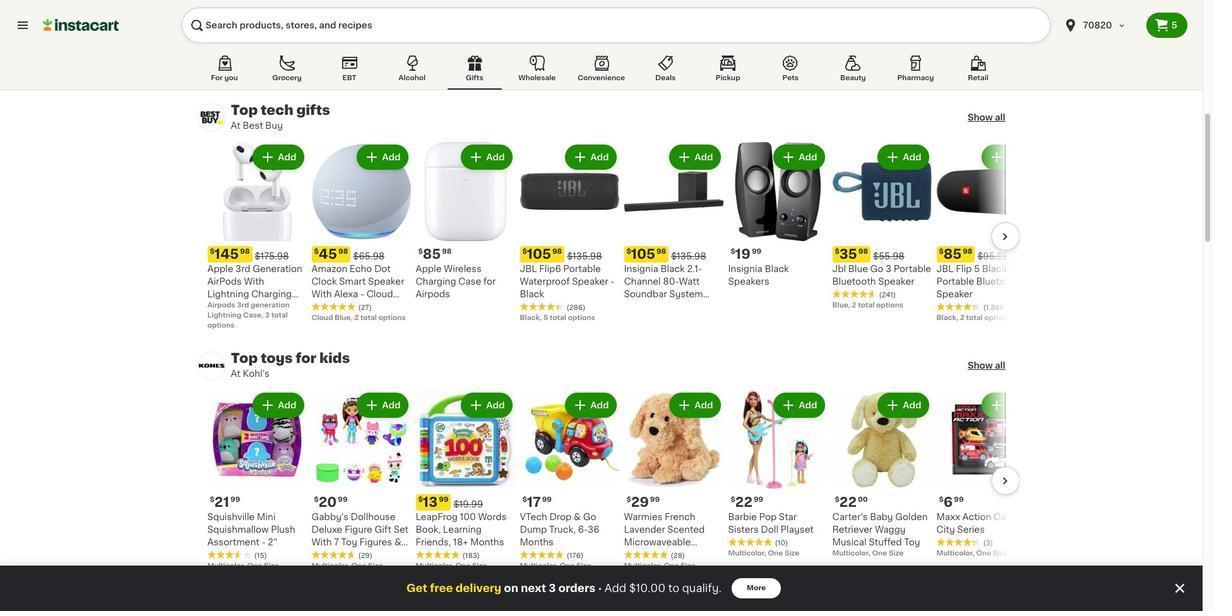 Task type: describe. For each thing, give the bounding box(es) containing it.
insignia black 2.1- channel 80-watt soundbar system with wireless subwoofer
[[624, 265, 703, 324]]

add button for vtech drop & go dump truck, 6-36 months
[[567, 394, 616, 417]]

deals
[[656, 75, 676, 81]]

go inside jbl blue go 3 portable bluetooth speaker
[[871, 265, 884, 273]]

instacart image
[[43, 18, 119, 33]]

98 for jbl flip6 portable waterproof speaker - black
[[553, 248, 562, 255]]

one for 6
[[977, 550, 992, 557]]

more
[[747, 585, 766, 592]]

waterproof
[[520, 277, 570, 286]]

playset
[[781, 526, 814, 534]]

product group containing 13
[[416, 390, 515, 572]]

yves
[[312, 9, 332, 18]]

(104) for duo
[[775, 36, 793, 43]]

blue inside amazon echo dot clock smart speaker with alexa - cloud blue
[[312, 303, 331, 311]]

add for leapfrog 100 words book, learning friends, 18+ months
[[487, 401, 505, 410]]

orders
[[559, 584, 596, 594]]

car
[[994, 513, 1010, 522]]

de
[[224, 9, 235, 18]]

total for 35
[[859, 302, 875, 309]]

add button for apple 3rd generation airpods with lightning charging case - white
[[254, 146, 303, 169]]

item carousel region containing sol de janeiro bum bum jet set
[[183, 0, 1036, 83]]

in down the flowerbomb at top
[[659, 71, 665, 78]]

carter's
[[833, 513, 868, 522]]

treatment tracker modal dialog
[[0, 566, 1203, 611]]

7.5
[[416, 46, 426, 53]]

multicolor, one size for 21
[[207, 563, 279, 570]]

105 for jbl
[[527, 248, 551, 261]]

stock down '(57)'
[[563, 59, 583, 66]]

add for maxx action car toys, city series
[[1008, 401, 1026, 410]]

gifts button
[[448, 53, 502, 90]]

show all for 19
[[968, 113, 1006, 122]]

figure
[[345, 526, 373, 534]]

replica
[[474, 9, 507, 18]]

2 for 85
[[961, 315, 965, 321]]

2"
[[268, 538, 278, 547]]

$ 45 98
[[314, 248, 348, 261]]

jbl for 85
[[937, 265, 954, 273]]

multicolor, one size for 17
[[520, 563, 592, 570]]

& right figures
[[395, 538, 402, 547]]

product group containing 145
[[207, 142, 307, 331]]

(136)
[[984, 36, 1001, 43]]

viktor&rolf
[[624, 9, 675, 18]]

cloud inside amazon echo dot clock smart speaker with alexa - cloud blue
[[367, 290, 393, 299]]

total for 105
[[550, 315, 567, 321]]

size inside carter's baby golden retriever waggy musical stuffed toy multicolor, one size
[[889, 550, 904, 557]]

biossance rapid radiance set
[[937, 9, 1011, 30]]

add for gabby's dollhouse deluxe figure gift set with 7 toy figures & surprise accessory - kid's toys for ages 3 & up
[[382, 401, 401, 410]]

many in stock up wholesale
[[533, 59, 583, 66]]

go inside vtech drop & go dump truck, 6-36 months
[[583, 513, 597, 522]]

baby
[[870, 513, 894, 522]]

to
[[669, 584, 680, 594]]

many in stock down (136) on the top right of page
[[950, 49, 999, 56]]

mini for hermes
[[453, 9, 472, 18]]

speaker inside jbl blue go 3 portable bluetooth speaker
[[879, 277, 915, 286]]

$ inside "$ 21 99"
[[210, 496, 215, 503]]

$55.98
[[874, 252, 905, 261]]

1 vertical spatial warmies
[[680, 551, 718, 560]]

in down youth to the people the youth system at the right top of page
[[867, 49, 874, 56]]

convenience
[[578, 75, 625, 81]]

& inside yves saint laurent mini black opium & libre eau de parfum duo
[[391, 21, 398, 30]]

3rd for with
[[236, 265, 251, 273]]

add button for maxx action car toys, city series
[[984, 394, 1032, 417]]

6-
[[578, 526, 588, 534]]

set inside biossance rapid radiance set
[[981, 21, 996, 30]]

drop
[[550, 513, 572, 522]]

add for warmies french lavender scented microwaveable golden dog warmies
[[695, 401, 713, 410]]

for you button
[[197, 53, 252, 90]]

& inside viktor&rolf mini good fortune & flowerbomb perfume set
[[661, 21, 668, 30]]

add button for amazon echo dot clock smart speaker with alexa - cloud blue
[[358, 146, 407, 169]]

0 vertical spatial youth
[[833, 9, 858, 18]]

$105.98 original price: $135.98 element for black
[[624, 246, 724, 263]]

3 98 from the left
[[442, 248, 452, 255]]

duo inside tatcha dewy cleanse & hydrate duo
[[776, 21, 795, 30]]

tatcha for &
[[729, 9, 758, 18]]

0 horizontal spatial cloud
[[312, 315, 333, 321]]

item carousel region for top toys for kids
[[183, 390, 1036, 585]]

product group containing 21
[[207, 390, 307, 572]]

each for set
[[525, 46, 542, 53]]

22 for $ 22 00
[[840, 496, 857, 509]]

with inside amazon echo dot clock smart speaker with alexa - cloud blue
[[312, 290, 332, 299]]

squishville mini squishmallow plush assortment - 2"
[[207, 513, 295, 547]]

retriever
[[833, 526, 873, 534]]

36
[[588, 526, 600, 534]]

waggy
[[875, 526, 906, 534]]

$ 22 99
[[731, 496, 764, 509]]

many up wholesale
[[533, 59, 553, 66]]

many down the flowerbomb at top
[[637, 71, 657, 78]]

all for 19
[[995, 113, 1006, 122]]

wireless inside insignia black 2.1- channel 80-watt soundbar system with wireless subwoofer
[[647, 303, 685, 311]]

$ up channel at the right top of the page
[[627, 248, 632, 255]]

2 for 35
[[852, 302, 857, 309]]

toy inside gabby's dollhouse deluxe figure gift set with 7 toy figures & surprise accessory - kid's toys for ages 3 & up
[[341, 538, 357, 547]]

- inside 'jbl flip6 portable waterproof speaker - black'
[[611, 277, 615, 286]]

sol de janeiro bum bum jet set
[[207, 9, 293, 30]]

more button
[[732, 579, 781, 599]]

$ inside '$ 19 99'
[[731, 248, 736, 255]]

total down (27)
[[361, 315, 377, 321]]

product group containing 45
[[312, 142, 411, 323]]

flip6
[[540, 265, 561, 273]]

perfume
[[682, 34, 720, 43]]

13
[[423, 496, 438, 509]]

friends,
[[416, 538, 451, 547]]

jbl blue go 3 portable bluetooth speaker
[[833, 265, 932, 286]]

black inside insignia black 2.1- channel 80-watt soundbar system with wireless subwoofer
[[661, 265, 685, 273]]

stuffed
[[869, 538, 902, 547]]

(183)
[[463, 553, 480, 560]]

bluetooth for 35
[[833, 277, 876, 286]]

mini for squishville
[[257, 513, 276, 522]]

options down amazon echo dot clock smart speaker with alexa - cloud blue
[[379, 315, 406, 321]]

vtech drop & go dump truck, 6-36 months
[[520, 513, 600, 547]]

add for jbl blue go 3 portable bluetooth speaker
[[903, 153, 922, 162]]

kid's
[[312, 563, 333, 572]]

kohl's image
[[197, 351, 226, 380]]

product group containing 17
[[520, 390, 619, 572]]

amazon
[[312, 265, 348, 273]]

& left up
[[312, 576, 319, 585]]

months inside vtech drop & go dump truck, 6-36 months
[[520, 538, 554, 547]]

add for jbl flip 5 black portable bluetooth speaker
[[1008, 153, 1026, 162]]

total for 85
[[967, 315, 983, 321]]

add button for insignia black speakers
[[775, 146, 824, 169]]

speaker inside jbl flip 5 black portable bluetooth speaker
[[937, 290, 973, 299]]

black inside insignia black speakers
[[765, 265, 789, 273]]

in up ebt
[[346, 61, 353, 68]]

add for apple 3rd generation airpods with lightning charging case - white
[[278, 153, 297, 162]]

with inside insignia black 2.1- channel 80-watt soundbar system with wireless subwoofer
[[624, 303, 645, 311]]

size for 20
[[368, 563, 383, 570]]

many in stock up beauty
[[845, 49, 895, 56]]

0 horizontal spatial 2
[[354, 315, 359, 321]]

5 inside jbl flip 5 black portable bluetooth speaker
[[975, 265, 980, 273]]

airpods inside apple wireless charging case for airpods
[[416, 290, 450, 299]]

$ up jbl flip 5 black portable bluetooth speaker
[[940, 248, 944, 255]]

multicolor, up free
[[416, 563, 454, 570]]

barbie
[[729, 513, 757, 522]]

& inside vtech drop & go dump truck, 6-36 months
[[574, 513, 581, 522]]

add for apple wireless charging case for airpods
[[487, 153, 505, 162]]

options inside airpods 3rd generation lightning case, 3 total options
[[207, 322, 235, 329]]

(15)
[[254, 553, 267, 560]]

99 for 13
[[439, 496, 449, 503]]

add button for insignia black 2.1- channel 80-watt soundbar system with wireless subwoofer
[[671, 146, 720, 169]]

hermes
[[416, 9, 451, 18]]

toy inside carter's baby golden retriever waggy musical stuffed toy multicolor, one size
[[905, 538, 921, 547]]

toys,
[[1012, 513, 1035, 522]]

generation
[[251, 302, 290, 309]]

wholesale
[[519, 75, 556, 81]]

5 button
[[1147, 13, 1188, 38]]

5 inside 'button'
[[1172, 21, 1178, 30]]

best buy image
[[197, 103, 226, 132]]

pickup button
[[701, 53, 756, 90]]

$13.99 original price: $19.99 element
[[416, 495, 515, 511]]

carter's baby golden retriever waggy musical stuffed toy multicolor, one size
[[833, 513, 928, 557]]

favorites
[[573, 9, 613, 18]]

one down (183) at the bottom left of the page
[[456, 563, 471, 570]]

in up wholesale
[[554, 59, 561, 66]]

set inside tatcha mini favorites set
[[520, 21, 535, 30]]

99 for 21
[[231, 496, 240, 503]]

stock up pets
[[771, 59, 791, 66]]

stock down (136) on the top right of page
[[979, 49, 999, 56]]

(77) for system
[[880, 36, 893, 43]]

jbl flip 5 black portable bluetooth speaker
[[937, 265, 1020, 299]]

portable for 85
[[937, 277, 975, 286]]

98 for jbl flip 5 black portable bluetooth speaker
[[963, 248, 973, 255]]

add button for leapfrog 100 words book, learning friends, 18+ months
[[463, 394, 511, 417]]

one for 29
[[664, 563, 679, 570]]

1 vertical spatial youth
[[852, 21, 877, 30]]

(34)
[[463, 36, 477, 43]]

soundbar
[[624, 290, 667, 299]]

ebt
[[343, 75, 357, 81]]

many in stock up ebt
[[324, 61, 374, 68]]

80-
[[663, 277, 679, 286]]

for inside apple wireless charging case for airpods
[[484, 277, 496, 286]]

alcohol button
[[385, 53, 439, 90]]

charging inside apple wireless charging case for airpods
[[416, 277, 456, 286]]

many down radiance
[[950, 49, 970, 56]]

buy
[[265, 121, 283, 130]]

70820 button
[[1056, 8, 1147, 43]]

$ up waterproof
[[523, 248, 527, 255]]

one for 20
[[351, 563, 366, 570]]

add button for barbie pop star sisters doll playset
[[775, 394, 824, 417]]

$ 85 98 inside the '$85.98 original price: $95.98' element
[[940, 248, 973, 261]]

3 inside get free delivery on next 3 orders • add $10.00 to qualify.
[[549, 584, 556, 594]]

size for 17
[[577, 563, 592, 570]]

truck,
[[549, 526, 576, 534]]

for inside gabby's dollhouse deluxe figure gift set with 7 toy figures & surprise accessory - kid's toys for ages 3 & up
[[359, 563, 373, 572]]

98 for amazon echo dot clock smart speaker with alexa - cloud blue
[[339, 248, 348, 255]]

$ up apple wireless charging case for airpods
[[418, 248, 423, 255]]

99 for 20
[[338, 496, 348, 503]]

beauty button
[[826, 53, 881, 90]]

black inside jbl flip 5 black portable bluetooth speaker
[[983, 265, 1007, 273]]

saint
[[335, 9, 357, 18]]

3 inside jbl blue go 3 portable bluetooth speaker
[[886, 265, 892, 273]]

airpods inside airpods 3rd generation lightning case, 3 total options
[[207, 302, 235, 309]]

tatcha for set
[[520, 9, 550, 18]]

(28)
[[671, 553, 685, 560]]

blue inside jbl blue go 3 portable bluetooth speaker
[[849, 265, 868, 273]]

1 for tatcha mini favorites set
[[520, 46, 523, 53]]

case inside the apple 3rd generation airpods with lightning charging case - white
[[207, 303, 230, 311]]

- inside gabby's dollhouse deluxe figure gift set with 7 toy figures & surprise accessory - kid's toys for ages 3 & up
[[400, 551, 404, 560]]

multicolor, for 20
[[312, 563, 350, 570]]

sisters
[[729, 526, 759, 534]]

add for vtech drop & go dump truck, 6-36 months
[[591, 401, 609, 410]]

shop categories tab list
[[197, 53, 1006, 90]]

size down (183) at the bottom left of the page
[[472, 563, 487, 570]]

add for amazon echo dot clock smart speaker with alexa - cloud blue
[[382, 153, 401, 162]]

(286)
[[567, 304, 586, 311]]

people
[[892, 9, 923, 18]]

multicolor, one size down (183) at the bottom left of the page
[[416, 563, 487, 570]]

apple 3rd generation airpods with lightning charging case - white
[[207, 265, 302, 311]]

in up retail
[[971, 49, 978, 56]]

$ inside $ 6 99
[[940, 496, 944, 503]]

for inside button
[[211, 75, 223, 81]]

99 for 17
[[542, 496, 552, 503]]

add button for jbl flip 5 black portable bluetooth speaker
[[984, 146, 1032, 169]]

•
[[598, 583, 602, 594]]

jbl flip6 portable waterproof speaker - black
[[520, 265, 615, 299]]

toys
[[261, 352, 293, 365]]

0 vertical spatial bum
[[273, 9, 293, 18]]

add for insignia black speakers
[[799, 153, 818, 162]]

size for 22
[[785, 550, 800, 557]]

to
[[860, 9, 871, 18]]

in down hydrate
[[763, 59, 769, 66]]

gifts
[[466, 75, 484, 81]]

vtech
[[520, 513, 548, 522]]

$35.98 original price: $55.98 element
[[833, 246, 932, 263]]

45
[[319, 248, 337, 261]]

coffret
[[416, 21, 448, 30]]

retail button
[[952, 53, 1006, 90]]

stock up ebt
[[354, 61, 374, 68]]

system inside youth to the people the youth system
[[879, 21, 913, 30]]

many in stock down the flowerbomb at top
[[637, 71, 687, 78]]

multicolor, for 21
[[207, 563, 246, 570]]

portable for 35
[[894, 265, 932, 273]]

- inside squishville mini squishmallow plush assortment - 2"
[[262, 538, 266, 547]]

barbie pop star sisters doll playset
[[729, 513, 814, 534]]

de
[[355, 34, 368, 43]]

(176)
[[567, 553, 584, 560]]



Task type: vqa. For each thing, say whether or not it's contained in the screenshot.
Tablets
no



Task type: locate. For each thing, give the bounding box(es) containing it.
1 vertical spatial (104)
[[358, 49, 376, 56]]

1 horizontal spatial wireless
[[647, 303, 685, 311]]

1 horizontal spatial months
[[520, 538, 554, 547]]

flowerbomb
[[624, 34, 680, 43]]

1 horizontal spatial $ 85 98
[[940, 248, 973, 261]]

0 vertical spatial blue
[[849, 265, 868, 273]]

100
[[460, 513, 476, 522]]

21
[[215, 496, 229, 509]]

1 horizontal spatial jbl
[[937, 265, 954, 273]]

jbl for 105
[[520, 265, 537, 273]]

1 horizontal spatial black,
[[937, 315, 959, 321]]

figures
[[360, 538, 392, 547]]

1 tatcha from the left
[[520, 9, 550, 18]]

all for 22
[[995, 361, 1006, 370]]

add button for apple wireless charging case for airpods
[[463, 146, 511, 169]]

$105.98 original price: $135.98 element for flip6
[[520, 246, 619, 263]]

22 for $ 22 99
[[736, 496, 753, 509]]

99 for 6
[[955, 496, 964, 503]]

add for insignia black 2.1- channel 80-watt soundbar system with wireless subwoofer
[[695, 153, 713, 162]]

- inside the apple 3rd generation airpods with lightning charging case - white
[[233, 303, 237, 311]]

1 show all from the top
[[968, 113, 1006, 122]]

apple
[[207, 265, 233, 273], [416, 265, 442, 273]]

2 1 each from the left
[[729, 46, 751, 53]]

system down watt
[[670, 290, 703, 299]]

0 vertical spatial the
[[873, 9, 890, 18]]

0 horizontal spatial 1
[[520, 46, 523, 53]]

up
[[321, 576, 334, 585]]

2 $105.98 original price: $135.98 element from the left
[[624, 246, 724, 263]]

set inside hermes mini replica coffret set
[[450, 21, 465, 30]]

opium
[[359, 21, 389, 30]]

black, down waterproof
[[520, 315, 542, 321]]

one for 22
[[768, 550, 783, 557]]

1 $ 105 98 from the left
[[523, 248, 562, 261]]

total inside airpods 3rd generation lightning case, 3 total options
[[271, 312, 288, 319]]

1 at from the top
[[231, 121, 241, 130]]

0 vertical spatial duo
[[776, 21, 795, 30]]

months down dump
[[520, 538, 554, 547]]

1 horizontal spatial bum
[[273, 9, 293, 18]]

4 98 from the left
[[553, 248, 562, 255]]

& up parfum
[[391, 21, 398, 30]]

blue down $ 35 98 in the right top of the page
[[849, 265, 868, 273]]

add inside get free delivery on next 3 orders • add $10.00 to qualify.
[[605, 584, 627, 594]]

add button for jbl blue go 3 portable bluetooth speaker
[[879, 146, 928, 169]]

0 horizontal spatial system
[[670, 290, 703, 299]]

charging inside the apple 3rd generation airpods with lightning charging case - white
[[251, 290, 292, 299]]

1 vertical spatial item carousel region
[[183, 142, 1036, 331]]

maxx
[[937, 513, 961, 522]]

the
[[873, 9, 890, 18], [833, 21, 849, 30]]

0 horizontal spatial 5
[[544, 315, 548, 321]]

2 show all link from the top
[[968, 359, 1006, 372]]

1 horizontal spatial system
[[879, 21, 913, 30]]

one down (29)
[[351, 563, 366, 570]]

show all for 22
[[968, 361, 1006, 370]]

$ 22 00
[[835, 496, 868, 509]]

1 each for set
[[520, 46, 542, 53]]

98 inside $ 35 98
[[859, 248, 869, 255]]

98 up flip6 on the left
[[553, 248, 562, 255]]

$ 21 99
[[210, 496, 240, 509]]

0 vertical spatial 5
[[1172, 21, 1178, 30]]

apple inside apple wireless charging case for airpods
[[416, 265, 442, 273]]

show
[[968, 113, 993, 122], [968, 361, 993, 370]]

at left kohl's on the bottom of the page
[[231, 369, 241, 378]]

mini inside yves saint laurent mini black opium & libre eau de parfum duo
[[312, 21, 330, 30]]

(241)
[[880, 292, 896, 299]]

$105.98 original price: $135.98 element
[[520, 246, 619, 263], [624, 246, 724, 263]]

for left kids
[[296, 352, 317, 365]]

3rd inside the apple 3rd generation airpods with lightning charging case - white
[[236, 265, 251, 273]]

1 horizontal spatial portable
[[894, 265, 932, 273]]

3 item carousel region from the top
[[183, 390, 1036, 585]]

(77) down "perfume"
[[671, 49, 685, 56]]

bum right janeiro
[[273, 9, 293, 18]]

1 $105.98 original price: $135.98 element from the left
[[520, 246, 619, 263]]

bluetooth inside jbl flip 5 black portable bluetooth speaker
[[977, 277, 1020, 286]]

stock down viktor&rolf mini good fortune & flowerbomb perfume set
[[667, 71, 687, 78]]

1 horizontal spatial $135.98
[[672, 252, 707, 261]]

99 right 13
[[439, 496, 449, 503]]

system down people at the top right of page
[[879, 21, 913, 30]]

tatcha inside tatcha mini favorites set
[[520, 9, 550, 18]]

1 jbl from the left
[[520, 265, 537, 273]]

$ 35 98
[[835, 248, 869, 261]]

parfum
[[370, 34, 402, 43]]

multicolor, one size for 22
[[729, 550, 800, 557]]

free
[[430, 584, 453, 594]]

for
[[484, 277, 496, 286], [296, 352, 317, 365]]

warmies up lavender
[[624, 513, 663, 522]]

insignia for insignia black 2.1- channel 80-watt soundbar system with wireless subwoofer
[[624, 265, 659, 273]]

3rd inside airpods 3rd generation lightning case, 3 total options
[[237, 302, 249, 309]]

1 horizontal spatial blue
[[849, 265, 868, 273]]

many up beauty
[[845, 49, 865, 56]]

show for 19
[[968, 113, 993, 122]]

1 horizontal spatial apple
[[416, 265, 442, 273]]

$ up the gabby's
[[314, 496, 319, 503]]

musical
[[833, 538, 867, 547]]

item carousel region
[[183, 0, 1036, 83], [183, 142, 1036, 331], [183, 390, 1036, 585]]

98 for jbl blue go 3 portable bluetooth speaker
[[859, 248, 869, 255]]

with down deluxe
[[312, 538, 332, 547]]

2 toy from the left
[[905, 538, 921, 547]]

2 all from the top
[[995, 361, 1006, 370]]

2 bluetooth from the left
[[977, 277, 1020, 286]]

mini left good
[[677, 9, 696, 18]]

1 1 from the left
[[520, 46, 523, 53]]

lightning inside airpods 3rd generation lightning case, 3 total options
[[207, 312, 241, 319]]

options for 35
[[877, 302, 904, 309]]

warmies french lavender scented microwaveable golden dog warmies
[[624, 513, 718, 560]]

black inside yves saint laurent mini black opium & libre eau de parfum duo
[[333, 21, 357, 30]]

set up '(34)'
[[450, 21, 465, 30]]

(77) down youth to the people the youth system at the right top of page
[[880, 36, 893, 43]]

star
[[779, 513, 797, 522]]

99 inside $ 22 99
[[754, 496, 764, 503]]

add button for squishville mini squishmallow plush assortment - 2"
[[254, 394, 303, 417]]

$ inside $ 35 98
[[835, 248, 840, 255]]

1 98 from the left
[[240, 248, 250, 255]]

0 horizontal spatial $ 85 98
[[418, 248, 452, 261]]

$ inside $ 20 99
[[314, 496, 319, 503]]

- inside amazon echo dot clock smart speaker with alexa - cloud blue
[[361, 290, 365, 299]]

Search field
[[182, 8, 1051, 43]]

(27)
[[358, 304, 372, 311]]

99 inside $ 20 99
[[338, 496, 348, 503]]

2 show all from the top
[[968, 361, 1006, 370]]

7 98 from the left
[[963, 248, 973, 255]]

multicolor, one size down the (3)
[[937, 550, 1008, 557]]

dot
[[375, 265, 391, 273]]

99 right 20
[[338, 496, 348, 503]]

1 each down hydrate
[[729, 46, 751, 53]]

2 horizontal spatial portable
[[937, 277, 975, 286]]

options for 85
[[985, 315, 1012, 321]]

portable
[[564, 265, 601, 273], [894, 265, 932, 273], [937, 277, 975, 286]]

top inside top tech gifts at best buy
[[231, 104, 258, 117]]

item carousel region containing 21
[[183, 390, 1036, 585]]

1 horizontal spatial case
[[459, 277, 481, 286]]

1
[[520, 46, 523, 53], [729, 46, 732, 53]]

7.5 ml
[[416, 46, 436, 53]]

black,
[[520, 315, 542, 321], [937, 315, 959, 321]]

$ inside $ 22 99
[[731, 496, 736, 503]]

99 right 29
[[650, 496, 660, 503]]

apple for apple 3rd generation airpods with lightning charging case - white
[[207, 265, 233, 273]]

1 horizontal spatial $105.98 original price: $135.98 element
[[624, 246, 724, 263]]

duo
[[776, 21, 795, 30], [312, 47, 330, 56]]

bluetooth inside jbl blue go 3 portable bluetooth speaker
[[833, 277, 876, 286]]

2 months from the left
[[520, 538, 554, 547]]

0 horizontal spatial blue,
[[335, 315, 353, 321]]

1 show all link from the top
[[968, 111, 1006, 124]]

1 vertical spatial cloud
[[312, 315, 333, 321]]

toy
[[341, 538, 357, 547], [905, 538, 921, 547]]

98 up 80-
[[657, 248, 666, 255]]

delivery
[[456, 584, 502, 594]]

2 lightning from the top
[[207, 312, 241, 319]]

$175.98
[[255, 252, 289, 261]]

jbl inside jbl flip 5 black portable bluetooth speaker
[[937, 265, 954, 273]]

1 bluetooth from the left
[[833, 277, 876, 286]]

set inside sol de janeiro bum bum jet set
[[247, 21, 262, 30]]

the up beauty button
[[833, 21, 849, 30]]

3rd for case,
[[237, 302, 249, 309]]

1 22 from the left
[[736, 496, 753, 509]]

system inside insignia black 2.1- channel 80-watt soundbar system with wireless subwoofer
[[670, 290, 703, 299]]

1 each for &
[[729, 46, 751, 53]]

2 down jbl flip 5 black portable bluetooth speaker
[[961, 315, 965, 321]]

black inside 'jbl flip6 portable waterproof speaker - black'
[[520, 290, 544, 299]]

mini inside viktor&rolf mini good fortune & flowerbomb perfume set
[[677, 9, 696, 18]]

1 horizontal spatial insignia
[[729, 265, 763, 273]]

0 vertical spatial cloud
[[367, 290, 393, 299]]

one inside carter's baby golden retriever waggy musical stuffed toy multicolor, one size
[[873, 550, 888, 557]]

black, 2 total options
[[937, 315, 1012, 321]]

99 for 19
[[752, 248, 762, 255]]

$95.98
[[978, 252, 1010, 261]]

multicolor, for 6
[[937, 550, 975, 557]]

98 for apple 3rd generation airpods with lightning charging case - white
[[240, 248, 250, 255]]

alexa
[[334, 290, 358, 299]]

1 horizontal spatial $ 105 98
[[627, 248, 666, 261]]

2 horizontal spatial 5
[[1172, 21, 1178, 30]]

$ inside $ 13 99
[[418, 496, 423, 503]]

(960)
[[254, 36, 274, 43]]

add button for warmies french lavender scented microwaveable golden dog warmies
[[671, 394, 720, 417]]

0 vertical spatial for
[[211, 75, 223, 81]]

black, for 105
[[520, 315, 542, 321]]

with inside gabby's dollhouse deluxe figure gift set with 7 toy figures & surprise accessory - kid's toys for ages 3 & up
[[312, 538, 332, 547]]

$145.98 original price: $175.98 element
[[207, 246, 307, 263]]

$ 105 98 for insignia
[[627, 248, 666, 261]]

multicolor, inside carter's baby golden retriever waggy musical stuffed toy multicolor, one size
[[833, 550, 871, 557]]

0 horizontal spatial 1 each
[[520, 46, 542, 53]]

(104) for opium
[[358, 49, 376, 56]]

(77) for perfume
[[671, 49, 685, 56]]

1 vertical spatial case
[[207, 303, 230, 311]]

2 apple from the left
[[416, 265, 442, 273]]

insignia inside insignia black 2.1- channel 80-watt soundbar system with wireless subwoofer
[[624, 265, 659, 273]]

2 tatcha from the left
[[729, 9, 758, 18]]

0 horizontal spatial wireless
[[444, 265, 482, 273]]

$ inside $ 22 00
[[835, 496, 840, 503]]

portable inside jbl blue go 3 portable bluetooth speaker
[[894, 265, 932, 273]]

2 1 from the left
[[729, 46, 732, 53]]

jbl
[[833, 265, 847, 273]]

0 vertical spatial warmies
[[624, 513, 663, 522]]

product group containing 20
[[312, 390, 411, 585]]

1 horizontal spatial 5
[[975, 265, 980, 273]]

product group containing 35
[[833, 142, 932, 311]]

for left you
[[211, 75, 223, 81]]

6
[[944, 496, 953, 509]]

99 inside $ 17 99
[[542, 496, 552, 503]]

$ 85 98
[[418, 248, 452, 261], [940, 248, 973, 261]]

1 vertical spatial 3rd
[[237, 302, 249, 309]]

1 item carousel region from the top
[[183, 0, 1036, 83]]

size for 29
[[681, 563, 696, 570]]

1 horizontal spatial 22
[[840, 496, 857, 509]]

1 vertical spatial for
[[296, 352, 317, 365]]

$ up lavender
[[627, 496, 632, 503]]

1 horizontal spatial 1 each
[[729, 46, 751, 53]]

$ inside $ 145 98
[[210, 248, 215, 255]]

2 $135.98 from the left
[[672, 252, 707, 261]]

each for &
[[733, 46, 751, 53]]

1 $ 85 98 from the left
[[418, 248, 452, 261]]

options down (241)
[[877, 302, 904, 309]]

1 top from the top
[[231, 104, 258, 117]]

for inside 'top toys for kids at kohl's'
[[296, 352, 317, 365]]

wireless inside apple wireless charging case for airpods
[[444, 265, 482, 273]]

$ up vtech
[[523, 496, 527, 503]]

mini inside squishville mini squishmallow plush assortment - 2"
[[257, 513, 276, 522]]

1 vertical spatial lightning
[[207, 312, 241, 319]]

deals button
[[639, 53, 693, 90]]

2 at from the top
[[231, 369, 241, 378]]

golden inside warmies french lavender scented microwaveable golden dog warmies
[[624, 551, 657, 560]]

1 for tatcha dewy cleanse & hydrate duo
[[729, 46, 732, 53]]

0 horizontal spatial $135.98
[[567, 252, 602, 261]]

2 85 from the left
[[944, 248, 962, 261]]

0 vertical spatial show all link
[[968, 111, 1006, 124]]

2 insignia from the left
[[729, 265, 763, 273]]

22 up barbie
[[736, 496, 753, 509]]

portable inside 'jbl flip6 portable waterproof speaker - black'
[[564, 265, 601, 273]]

one for 17
[[560, 563, 575, 570]]

golden inside carter's baby golden retriever waggy musical stuffed toy multicolor, one size
[[896, 513, 928, 522]]

1 horizontal spatial tatcha
[[729, 9, 758, 18]]

size for 21
[[264, 563, 279, 570]]

grocery
[[272, 75, 302, 81]]

product group containing 19
[[729, 142, 828, 288]]

multicolor, up $10.00
[[624, 563, 662, 570]]

1 insignia from the left
[[624, 265, 659, 273]]

2 down (27)
[[354, 315, 359, 321]]

at inside top tech gifts at best buy
[[231, 121, 241, 130]]

1 vertical spatial bum
[[207, 21, 228, 30]]

youth
[[833, 9, 858, 18], [852, 21, 877, 30]]

3 inside gabby's dollhouse deluxe figure gift set with 7 toy figures & surprise accessory - kid's toys for ages 3 & up
[[400, 563, 406, 572]]

set up (136) on the top right of page
[[981, 21, 996, 30]]

multicolor, one size down (176)
[[520, 563, 592, 570]]

with up white
[[244, 277, 264, 286]]

2 $ 105 98 from the left
[[627, 248, 666, 261]]

99 inside $ 29 99
[[650, 496, 660, 503]]

98 inside $ 145 98
[[240, 248, 250, 255]]

2 $ 85 98 from the left
[[940, 248, 973, 261]]

$135.98 up 'jbl flip6 portable waterproof speaker - black' in the top of the page
[[567, 252, 602, 261]]

1 horizontal spatial charging
[[416, 277, 456, 286]]

0 vertical spatial lightning
[[207, 290, 249, 299]]

0 horizontal spatial each
[[525, 46, 542, 53]]

1 vertical spatial at
[[231, 369, 241, 378]]

airpods 3rd generation lightning case, 3 total options
[[207, 302, 290, 329]]

1 vertical spatial top
[[231, 352, 258, 365]]

youth left to at the top of the page
[[833, 9, 858, 18]]

$ up airpods
[[210, 248, 215, 255]]

case,
[[243, 312, 264, 319]]

- up (27)
[[361, 290, 365, 299]]

(104) down tatcha dewy cleanse & hydrate duo
[[775, 36, 793, 43]]

youth to the people the youth system
[[833, 9, 923, 30]]

1 toy from the left
[[341, 538, 357, 547]]

0 horizontal spatial months
[[471, 538, 504, 547]]

3rd down $ 145 98
[[236, 265, 251, 273]]

$85.98 original price: $95.98 element
[[937, 246, 1036, 263]]

2 black, from the left
[[937, 315, 959, 321]]

insignia up channel at the right top of the page
[[624, 265, 659, 273]]

cloud down clock
[[312, 315, 333, 321]]

2 98 from the left
[[339, 248, 348, 255]]

(3)
[[984, 540, 994, 547]]

98 right 35
[[859, 248, 869, 255]]

1 horizontal spatial blue,
[[833, 302, 851, 309]]

1 each from the left
[[525, 46, 542, 53]]

show all link down retail
[[968, 111, 1006, 124]]

0 vertical spatial (77)
[[880, 36, 893, 43]]

city
[[937, 526, 955, 534]]

5 98 from the left
[[657, 248, 666, 255]]

1 vertical spatial (77)
[[671, 49, 685, 56]]

105 up flip6 on the left
[[527, 248, 551, 261]]

70820
[[1084, 21, 1113, 30]]

1 vertical spatial wireless
[[647, 303, 685, 311]]

None search field
[[182, 8, 1051, 43]]

lightning inside the apple 3rd generation airpods with lightning charging case - white
[[207, 290, 249, 299]]

radiance
[[937, 21, 979, 30]]

1 vertical spatial blue,
[[335, 315, 353, 321]]

book,
[[416, 526, 441, 534]]

2 top from the top
[[231, 352, 258, 365]]

speaker inside amazon echo dot clock smart speaker with alexa - cloud blue
[[368, 277, 405, 286]]

& up 6-
[[574, 513, 581, 522]]

add for squishville mini squishmallow plush assortment - 2"
[[278, 401, 297, 410]]

0 vertical spatial system
[[879, 21, 913, 30]]

1 lightning from the top
[[207, 290, 249, 299]]

1 horizontal spatial 2
[[852, 302, 857, 309]]

(1.36k)
[[984, 304, 1008, 311]]

set inside viktor&rolf mini good fortune & flowerbomb perfume set
[[624, 47, 639, 56]]

top tech gifts at best buy
[[231, 104, 330, 130]]

$ up speakers
[[731, 248, 736, 255]]

product group containing 29
[[624, 390, 724, 572]]

0 vertical spatial case
[[459, 277, 481, 286]]

19
[[736, 248, 751, 261]]

months inside the leapfrog 100 words book, learning friends, 18+ months
[[471, 538, 504, 547]]

2 show from the top
[[968, 361, 993, 370]]

speaker inside 'jbl flip6 portable waterproof speaker - black'
[[572, 277, 609, 286]]

golden up waggy
[[896, 513, 928, 522]]

3 down generation
[[265, 312, 270, 319]]

portable inside jbl flip 5 black portable bluetooth speaker
[[937, 277, 975, 286]]

$45.98 original price: $65.98 element
[[312, 246, 411, 263]]

size down the (3)
[[993, 550, 1008, 557]]

0 vertical spatial airpods
[[416, 290, 450, 299]]

watt
[[679, 277, 700, 286]]

multicolor, for 17
[[520, 563, 558, 570]]

toy right 7
[[341, 538, 357, 547]]

black, for 85
[[937, 315, 959, 321]]

105
[[527, 248, 551, 261], [632, 248, 656, 261]]

golden down microwaveable
[[624, 551, 657, 560]]

$ 145 98
[[210, 248, 250, 261]]

3 inside airpods 3rd generation lightning case, 3 total options
[[265, 312, 270, 319]]

yves saint laurent mini black opium & libre eau de parfum duo
[[312, 9, 402, 56]]

0 horizontal spatial for
[[211, 75, 223, 81]]

top for top toys for kids
[[231, 352, 258, 365]]

1 105 from the left
[[527, 248, 551, 261]]

product group
[[207, 142, 307, 331], [312, 142, 411, 323], [416, 142, 515, 301], [520, 142, 619, 323], [624, 142, 724, 324], [729, 142, 828, 288], [833, 142, 932, 311], [937, 142, 1036, 323], [207, 390, 307, 572], [312, 390, 411, 585], [416, 390, 515, 572], [520, 390, 619, 572], [624, 390, 724, 572], [729, 390, 828, 559], [833, 390, 932, 559], [937, 390, 1036, 559]]

mini inside hermes mini replica coffret set
[[453, 9, 472, 18]]

show all down black, 2 total options
[[968, 361, 1006, 370]]

$ inside $ 45 98
[[314, 248, 319, 255]]

$ up squishville
[[210, 496, 215, 503]]

at left best
[[231, 121, 241, 130]]

6 98 from the left
[[859, 248, 869, 255]]

1 horizontal spatial for
[[484, 277, 496, 286]]

1 vertical spatial all
[[995, 361, 1006, 370]]

options down the (286)
[[568, 315, 595, 321]]

add for barbie pop star sisters doll playset
[[799, 401, 818, 410]]

0 horizontal spatial insignia
[[624, 265, 659, 273]]

show all link down black, 2 total options
[[968, 359, 1006, 372]]

$ up carter's
[[835, 496, 840, 503]]

5
[[1172, 21, 1178, 30], [975, 265, 980, 273], [544, 315, 548, 321]]

1 85 from the left
[[423, 248, 441, 261]]

$135.98
[[567, 252, 602, 261], [672, 252, 707, 261]]

0 vertical spatial charging
[[416, 277, 456, 286]]

70820 button
[[1063, 8, 1139, 43]]

multicolor, for 29
[[624, 563, 662, 570]]

& inside tatcha dewy cleanse & hydrate duo
[[729, 21, 736, 30]]

doll
[[761, 526, 779, 534]]

multicolor, one size down surprise
[[312, 563, 383, 570]]

duo down 'libre'
[[312, 47, 330, 56]]

1 apple from the left
[[207, 265, 233, 273]]

show all down retail
[[968, 113, 1006, 122]]

0 horizontal spatial warmies
[[624, 513, 663, 522]]

show all link for 22
[[968, 359, 1006, 372]]

0 vertical spatial show all
[[968, 113, 1006, 122]]

$ inside $ 17 99
[[523, 496, 527, 503]]

multicolor, for 22
[[729, 550, 767, 557]]

mini for tatcha
[[552, 9, 571, 18]]

toys
[[335, 563, 356, 572]]

duo inside yves saint laurent mini black opium & libre eau de parfum duo
[[312, 47, 330, 56]]

blue
[[849, 265, 868, 273], [312, 303, 331, 311]]

with inside the apple 3rd generation airpods with lightning charging case - white
[[244, 277, 264, 286]]

0 horizontal spatial apple
[[207, 265, 233, 273]]

105 up channel at the right top of the page
[[632, 248, 656, 261]]

99 inside $ 6 99
[[955, 496, 964, 503]]

1 horizontal spatial golden
[[896, 513, 928, 522]]

0 horizontal spatial $105.98 original price: $135.98 element
[[520, 246, 619, 263]]

3
[[886, 265, 892, 273], [265, 312, 270, 319], [400, 563, 406, 572], [549, 584, 556, 594]]

show all link for 19
[[968, 111, 1006, 124]]

0 horizontal spatial for
[[296, 352, 317, 365]]

1 vertical spatial duo
[[312, 47, 330, 56]]

blue, 2 total options
[[833, 302, 904, 309]]

98
[[240, 248, 250, 255], [339, 248, 348, 255], [442, 248, 452, 255], [553, 248, 562, 255], [657, 248, 666, 255], [859, 248, 869, 255], [963, 248, 973, 255]]

0 vertical spatial go
[[871, 265, 884, 273]]

viktor&rolf mini good fortune & flowerbomb perfume set
[[624, 9, 723, 56]]

0 vertical spatial blue,
[[833, 302, 851, 309]]

1 horizontal spatial go
[[871, 265, 884, 273]]

1 1 each from the left
[[520, 46, 542, 53]]

0 vertical spatial show
[[968, 113, 993, 122]]

(104) down de
[[358, 49, 376, 56]]

multicolor, down musical
[[833, 550, 871, 557]]

0 vertical spatial golden
[[896, 513, 928, 522]]

3 right the next on the left bottom
[[549, 584, 556, 594]]

99 for 29
[[650, 496, 660, 503]]

insignia inside insignia black speakers
[[729, 265, 763, 273]]

speaker down flip
[[937, 290, 973, 299]]

add button for jbl flip6 portable waterproof speaker - black
[[567, 146, 616, 169]]

clock
[[312, 277, 337, 286]]

bluetooth for 85
[[977, 277, 1020, 286]]

at
[[231, 121, 241, 130], [231, 369, 241, 378]]

0 horizontal spatial $ 105 98
[[523, 248, 562, 261]]

98 for insignia black 2.1- channel 80-watt soundbar system with wireless subwoofer
[[657, 248, 666, 255]]

speaker up the (286)
[[572, 277, 609, 286]]

mini up '(34)'
[[453, 9, 472, 18]]

85 up flip
[[944, 248, 962, 261]]

0 horizontal spatial go
[[583, 513, 597, 522]]

0 horizontal spatial portable
[[564, 265, 601, 273]]

apple inside the apple 3rd generation airpods with lightning charging case - white
[[207, 265, 233, 273]]

many down hydrate
[[741, 59, 761, 66]]

size down accessory
[[368, 563, 383, 570]]

0 horizontal spatial case
[[207, 303, 230, 311]]

system
[[879, 21, 913, 30], [670, 290, 703, 299]]

0 horizontal spatial 105
[[527, 248, 551, 261]]

145
[[215, 248, 239, 261]]

insignia for insignia black speakers
[[729, 265, 763, 273]]

each down hydrate
[[733, 46, 751, 53]]

accessory
[[351, 551, 398, 560]]

$65.98
[[353, 252, 385, 261]]

item carousel region containing 145
[[183, 142, 1036, 331]]

qualify.
[[682, 584, 722, 594]]

1 black, from the left
[[520, 315, 542, 321]]

flip
[[956, 265, 972, 273]]

1 vertical spatial airpods
[[207, 302, 235, 309]]

product group containing 6
[[937, 390, 1036, 559]]

$ 105 98 for jbl
[[523, 248, 562, 261]]

2 vertical spatial 5
[[544, 315, 548, 321]]

tatcha right replica
[[520, 9, 550, 18]]

1 horizontal spatial 85
[[944, 248, 962, 261]]

99 inside "$ 21 99"
[[231, 496, 240, 503]]

multicolor, up the next on the left bottom
[[520, 563, 558, 570]]

black up eau
[[333, 21, 357, 30]]

1 vertical spatial the
[[833, 21, 849, 30]]

toy down waggy
[[905, 538, 921, 547]]

99 inside $ 13 99
[[439, 496, 449, 503]]

2 item carousel region from the top
[[183, 142, 1036, 331]]

set inside gabby's dollhouse deluxe figure gift set with 7 toy figures & surprise accessory - kid's toys for ages 3 & up
[[394, 526, 409, 534]]

1 vertical spatial for
[[359, 563, 373, 572]]

bluetooth down $95.98
[[977, 277, 1020, 286]]

2 jbl from the left
[[937, 265, 954, 273]]

action
[[963, 513, 992, 522]]

options for 105
[[568, 315, 595, 321]]

one down (176)
[[560, 563, 575, 570]]

1 show from the top
[[968, 113, 993, 122]]

1 $135.98 from the left
[[567, 252, 602, 261]]

multicolor, one size for 29
[[624, 563, 696, 570]]

at inside 'top toys for kids at kohl's'
[[231, 369, 241, 378]]

size down (15)
[[264, 563, 279, 570]]

1 all from the top
[[995, 113, 1006, 122]]

2 22 from the left
[[840, 496, 857, 509]]

french
[[665, 513, 696, 522]]

best
[[243, 121, 263, 130]]

2 each from the left
[[733, 46, 751, 53]]

top inside 'top toys for kids at kohl's'
[[231, 352, 258, 365]]

0 horizontal spatial bluetooth
[[833, 277, 876, 286]]

size down stuffed
[[889, 550, 904, 557]]

many up ebt
[[324, 61, 344, 68]]

gift
[[375, 526, 392, 534]]

add button for gabby's dollhouse deluxe figure gift set with 7 toy figures & surprise accessory - kid's toys for ages 3 & up
[[358, 394, 407, 417]]

item carousel region for top tech gifts
[[183, 142, 1036, 331]]

case inside apple wireless charging case for airpods
[[459, 277, 481, 286]]

99 for 22
[[754, 496, 764, 503]]

one for 21
[[247, 563, 262, 570]]

1 vertical spatial charging
[[251, 290, 292, 299]]

0 horizontal spatial golden
[[624, 551, 657, 560]]

1 horizontal spatial for
[[359, 563, 373, 572]]

(10)
[[775, 540, 788, 547]]

1 vertical spatial system
[[670, 290, 703, 299]]

1 horizontal spatial 1
[[729, 46, 732, 53]]

words
[[478, 513, 507, 522]]

99 inside '$ 19 99'
[[752, 248, 762, 255]]

top up kohl's on the bottom of the page
[[231, 352, 258, 365]]

black, 5 total options
[[520, 315, 595, 321]]

speaker up (241)
[[879, 277, 915, 286]]

0 horizontal spatial toy
[[341, 538, 357, 547]]

1 horizontal spatial cloud
[[367, 290, 393, 299]]

- left channel at the right top of the page
[[611, 277, 615, 286]]

1 months from the left
[[471, 538, 504, 547]]

leapfrog
[[416, 513, 458, 522]]

pharmacy
[[898, 75, 934, 81]]

105 for insignia
[[632, 248, 656, 261]]

show all
[[968, 113, 1006, 122], [968, 361, 1006, 370]]

pharmacy button
[[889, 53, 943, 90]]

total
[[859, 302, 875, 309], [271, 312, 288, 319], [361, 315, 377, 321], [550, 315, 567, 321], [967, 315, 983, 321]]

multicolor, one size for 6
[[937, 550, 1008, 557]]

stock down youth to the people the youth system at the right top of page
[[875, 49, 895, 56]]

$ 85 98 up apple wireless charging case for airpods
[[418, 248, 452, 261]]

$ inside $ 29 99
[[627, 496, 632, 503]]

size for 6
[[993, 550, 1008, 557]]

many in stock up pets
[[741, 59, 791, 66]]

with
[[244, 277, 264, 286], [312, 290, 332, 299], [624, 303, 645, 311], [312, 538, 332, 547]]

1 horizontal spatial warmies
[[680, 551, 718, 560]]

$135.98 for 2.1-
[[672, 252, 707, 261]]

2 105 from the left
[[632, 248, 656, 261]]

eau
[[336, 34, 353, 43]]

hermes mini replica coffret set
[[416, 9, 507, 30]]



